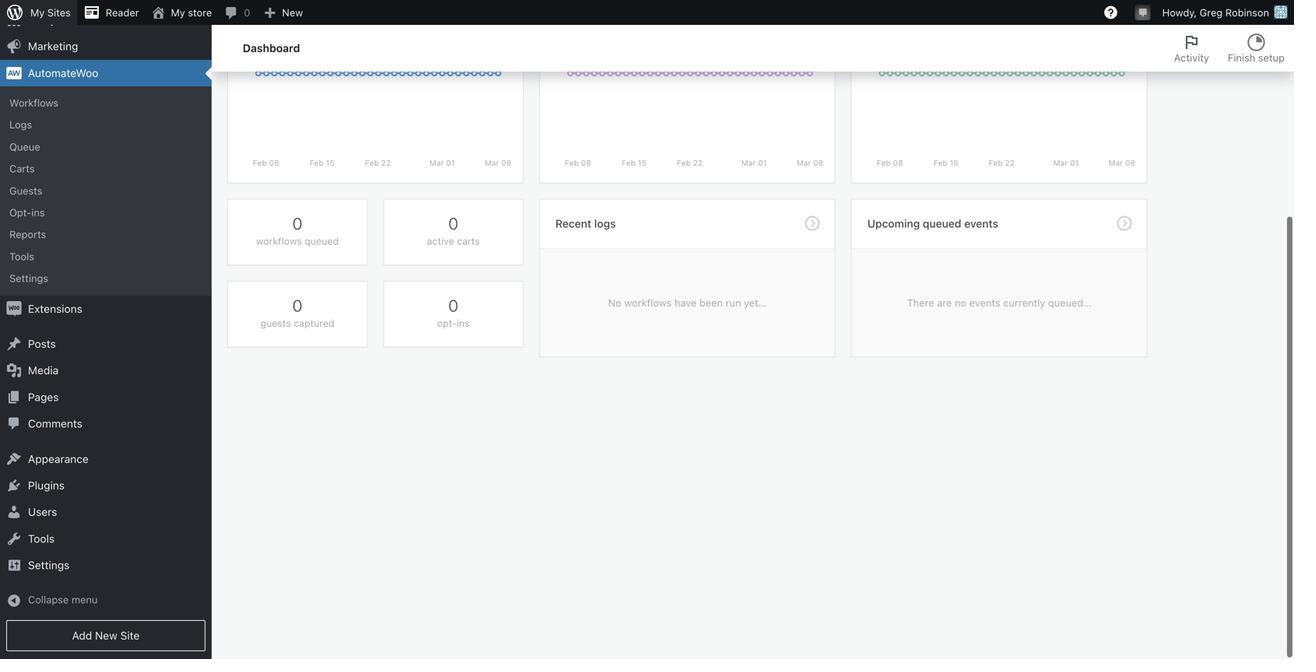 Task type: describe. For each thing, give the bounding box(es) containing it.
queued…
[[1049, 298, 1092, 310]]

1 vertical spatial settings
[[28, 561, 70, 573]]

recent
[[556, 219, 592, 232]]

1 0.0 from the left
[[243, 71, 255, 80]]

finish setup button
[[1219, 25, 1295, 72]]

media
[[28, 366, 59, 379]]

posts
[[28, 339, 56, 352]]

active
[[427, 237, 454, 248]]

finish
[[1228, 52, 1256, 63]]

1 mar from the left
[[430, 160, 444, 169]]

plugins
[[28, 481, 65, 494]]

marketing
[[28, 41, 78, 54]]

there
[[907, 298, 935, 310]]

3 01 from the left
[[1070, 160, 1079, 169]]

2 mar 08 from the left
[[797, 160, 824, 169]]

5 08 from the left
[[893, 160, 903, 169]]

3 mar 01 from the left
[[1054, 160, 1079, 169]]

reader link
[[77, 0, 145, 25]]

extensions
[[28, 304, 82, 317]]

add
[[72, 631, 92, 644]]

1 feb 15 from the left
[[310, 160, 335, 169]]

9 feb from the left
[[989, 160, 1003, 169]]

5 mar from the left
[[1054, 160, 1068, 169]]

opt-
[[437, 319, 457, 330]]

collapse
[[28, 595, 69, 607]]

3 feb 22 from the left
[[989, 160, 1015, 169]]

0 vertical spatial tools
[[9, 252, 34, 264]]

workflows inside the recent logs no workflows have been run yet…
[[625, 298, 672, 310]]

collapse menu
[[28, 595, 98, 607]]

carts link
[[0, 159, 212, 181]]

howdy,
[[1163, 7, 1197, 18]]

guests
[[260, 319, 291, 330]]

my store link
[[145, 0, 218, 25]]

are
[[937, 298, 952, 310]]

activity button
[[1165, 25, 1219, 72]]

4 08 from the left
[[814, 160, 824, 169]]

2 feb from the left
[[310, 160, 324, 169]]

0 horizontal spatial new
[[95, 631, 117, 644]]

howdy, greg robinson
[[1163, 7, 1270, 18]]

3 feb from the left
[[365, 160, 379, 169]]

reports
[[9, 230, 46, 242]]

1 tools link from the top
[[0, 247, 212, 269]]

1 08 from the left
[[269, 160, 279, 169]]

pages link
[[0, 386, 212, 412]]

my sites
[[30, 7, 71, 18]]

have
[[675, 298, 697, 310]]

there are no events currently queued…
[[907, 298, 1092, 310]]

3 feb 08 from the left
[[877, 160, 903, 169]]

setup
[[1259, 52, 1285, 63]]

pages
[[28, 392, 59, 405]]

finish setup
[[1228, 52, 1285, 63]]

users
[[28, 507, 57, 520]]

new inside "toolbar" navigation
[[282, 7, 303, 18]]

6 feb from the left
[[677, 160, 691, 169]]

workflows
[[9, 99, 58, 110]]

logs
[[9, 120, 32, 132]]

users link
[[0, 501, 212, 527]]

1 22 from the left
[[381, 160, 391, 169]]

1 feb 22 from the left
[[365, 160, 391, 169]]

logs link
[[0, 115, 212, 137]]

extensions link
[[0, 297, 212, 324]]

collapse menu button
[[0, 589, 212, 616]]

been
[[700, 298, 723, 310]]

0 vertical spatial settings
[[9, 274, 48, 286]]

activity
[[1175, 52, 1210, 63]]

reports link
[[0, 225, 212, 247]]

guests link
[[0, 181, 212, 203]]

opt-
[[9, 208, 31, 220]]

my store
[[171, 7, 212, 18]]

workflows link
[[0, 93, 212, 115]]

new link
[[256, 0, 309, 25]]

logs
[[595, 219, 616, 232]]

1 mar 01 from the left
[[430, 160, 455, 169]]

7 feb from the left
[[877, 160, 891, 169]]

0.5
[[243, 35, 255, 44]]

greg
[[1200, 7, 1223, 18]]

2 08 from the left
[[502, 160, 512, 169]]

0 for 0
[[244, 7, 250, 18]]

2 01 from the left
[[758, 160, 767, 169]]

no
[[955, 298, 967, 310]]

1 feb 08 from the left
[[253, 160, 279, 169]]

media link
[[0, 359, 212, 386]]

site
[[120, 631, 140, 644]]

0 active carts
[[427, 215, 480, 248]]

toolbar navigation
[[0, 0, 1295, 28]]

my sites link
[[0, 0, 77, 25]]

menu
[[72, 595, 98, 607]]

analytics link
[[0, 8, 212, 35]]



Task type: vqa. For each thing, say whether or not it's contained in the screenshot.
the Appearance Link
yes



Task type: locate. For each thing, give the bounding box(es) containing it.
new up the 'dashboard'
[[282, 7, 303, 18]]

recent logs no workflows have been run yet…
[[556, 219, 767, 310]]

1 vertical spatial new
[[95, 631, 117, 644]]

tools link down opt-ins 'link'
[[0, 247, 212, 269]]

settings
[[9, 274, 48, 286], [28, 561, 70, 573]]

ins
[[31, 208, 45, 220], [457, 319, 470, 330]]

2 horizontal spatial feb 22
[[989, 160, 1015, 169]]

marketing link
[[0, 35, 212, 61]]

0 vertical spatial workflows
[[256, 237, 302, 248]]

workflows
[[256, 237, 302, 248], [625, 298, 672, 310]]

0 horizontal spatial 22
[[381, 160, 391, 169]]

2 mar 01 from the left
[[742, 160, 767, 169]]

0 for 0 guests captured
[[293, 298, 302, 317]]

add new site
[[72, 631, 140, 644]]

settings up the extensions
[[9, 274, 48, 286]]

1 horizontal spatial mar 08
[[797, 160, 824, 169]]

4 feb from the left
[[565, 160, 579, 169]]

3 08 from the left
[[581, 160, 591, 169]]

guests
[[9, 186, 42, 198]]

run
[[726, 298, 741, 310]]

1 horizontal spatial 22
[[693, 160, 703, 169]]

1 horizontal spatial ins
[[457, 319, 470, 330]]

1 15 from the left
[[326, 160, 335, 169]]

5 feb from the left
[[622, 160, 636, 169]]

01
[[446, 160, 455, 169], [758, 160, 767, 169], [1070, 160, 1079, 169]]

my left store
[[171, 7, 185, 18]]

6 mar from the left
[[1109, 160, 1123, 169]]

queued right upcoming on the right top of the page
[[923, 219, 962, 232]]

0 horizontal spatial feb 08
[[253, 160, 279, 169]]

0 horizontal spatial mar 01
[[430, 160, 455, 169]]

2 feb 15 from the left
[[622, 160, 647, 169]]

tools link down plugins link
[[0, 527, 212, 554]]

0 horizontal spatial workflows
[[256, 237, 302, 248]]

3 feb 15 from the left
[[934, 160, 959, 169]]

0 horizontal spatial mar 08
[[485, 160, 512, 169]]

new left site
[[95, 631, 117, 644]]

queue
[[9, 142, 40, 154]]

tools link
[[0, 247, 212, 269], [0, 527, 212, 554]]

reader
[[106, 7, 139, 18]]

feb 08 up recent
[[565, 160, 591, 169]]

0 vertical spatial tools link
[[0, 247, 212, 269]]

mar 01
[[430, 160, 455, 169], [742, 160, 767, 169], [1054, 160, 1079, 169]]

2 horizontal spatial 01
[[1070, 160, 1079, 169]]

0 horizontal spatial feb 22
[[365, 160, 391, 169]]

2 22 from the left
[[693, 160, 703, 169]]

0 horizontal spatial my
[[30, 7, 45, 18]]

0 inside 0 guests captured
[[293, 298, 302, 317]]

queued
[[923, 219, 962, 232], [305, 237, 339, 248]]

plugins link
[[0, 474, 212, 501]]

2 horizontal spatial feb 15
[[934, 160, 959, 169]]

store
[[188, 7, 212, 18]]

my for my sites
[[30, 7, 45, 18]]

posts link
[[0, 332, 212, 359]]

1 horizontal spatial my
[[171, 7, 185, 18]]

1 01 from the left
[[446, 160, 455, 169]]

1 horizontal spatial feb 15
[[622, 160, 647, 169]]

0 vertical spatial new
[[282, 7, 303, 18]]

1 vertical spatial tools
[[28, 534, 55, 547]]

0 vertical spatial events
[[965, 219, 999, 232]]

settings up collapse
[[28, 561, 70, 573]]

1 vertical spatial workflows
[[625, 298, 672, 310]]

carts
[[9, 164, 35, 176]]

1 horizontal spatial new
[[282, 7, 303, 18]]

ins inside opt-ins 'link'
[[31, 208, 45, 220]]

2 15 from the left
[[638, 160, 647, 169]]

feb 15
[[310, 160, 335, 169], [622, 160, 647, 169], [934, 160, 959, 169]]

2 horizontal spatial 22
[[1006, 160, 1015, 169]]

2 feb 22 from the left
[[677, 160, 703, 169]]

2 horizontal spatial 15
[[950, 160, 959, 169]]

feb 08 up upcoming on the right top of the page
[[877, 160, 903, 169]]

2 settings link from the top
[[0, 554, 212, 581]]

feb
[[253, 160, 267, 169], [310, 160, 324, 169], [365, 160, 379, 169], [565, 160, 579, 169], [622, 160, 636, 169], [677, 160, 691, 169], [877, 160, 891, 169], [934, 160, 948, 169], [989, 160, 1003, 169]]

queued inside 0 workflows queued
[[305, 237, 339, 248]]

1 horizontal spatial 0.0
[[555, 71, 567, 80]]

2 horizontal spatial feb 08
[[877, 160, 903, 169]]

0 guests captured
[[260, 298, 335, 330]]

3 0.0 from the left
[[867, 71, 879, 80]]

0 for 0 workflows queued
[[293, 215, 302, 235]]

automatewoo
[[28, 68, 98, 81]]

analytics
[[28, 15, 74, 28]]

0 vertical spatial ins
[[31, 208, 45, 220]]

settings link up extensions link
[[0, 269, 212, 291]]

opt-ins
[[9, 208, 45, 220]]

0 for 0 opt-ins
[[449, 298, 458, 317]]

1 my from the left
[[30, 7, 45, 18]]

feb 08
[[253, 160, 279, 169], [565, 160, 591, 169], [877, 160, 903, 169]]

4 mar from the left
[[797, 160, 811, 169]]

mar 08
[[485, 160, 512, 169], [797, 160, 824, 169], [1109, 160, 1136, 169]]

2 horizontal spatial mar 01
[[1054, 160, 1079, 169]]

3 mar 08 from the left
[[1109, 160, 1136, 169]]

queue link
[[0, 137, 212, 159]]

workflows right no in the left top of the page
[[625, 298, 672, 310]]

currently
[[1004, 298, 1046, 310]]

0 horizontal spatial 01
[[446, 160, 455, 169]]

0 inside 0 active carts
[[449, 215, 458, 235]]

tools
[[9, 252, 34, 264], [28, 534, 55, 547]]

tools down reports at the left top
[[9, 252, 34, 264]]

1 horizontal spatial mar 01
[[742, 160, 767, 169]]

0 link
[[218, 0, 256, 25]]

1 mar 08 from the left
[[485, 160, 512, 169]]

0 horizontal spatial 0.0
[[243, 71, 255, 80]]

3 15 from the left
[[950, 160, 959, 169]]

0 vertical spatial settings link
[[0, 269, 212, 291]]

queued up 0 guests captured
[[305, 237, 339, 248]]

1 horizontal spatial queued
[[923, 219, 962, 232]]

1 horizontal spatial 15
[[638, 160, 647, 169]]

0 vertical spatial queued
[[923, 219, 962, 232]]

no
[[608, 298, 622, 310]]

1 horizontal spatial feb 08
[[565, 160, 591, 169]]

tab list
[[1165, 25, 1295, 72]]

0 horizontal spatial 15
[[326, 160, 335, 169]]

1 vertical spatial ins
[[457, 319, 470, 330]]

opt-ins link
[[0, 203, 212, 225]]

comments link
[[0, 412, 212, 439]]

workflows inside 0 workflows queued
[[256, 237, 302, 248]]

mar
[[430, 160, 444, 169], [485, 160, 499, 169], [742, 160, 756, 169], [797, 160, 811, 169], [1054, 160, 1068, 169], [1109, 160, 1123, 169]]

yet…
[[744, 298, 767, 310]]

comments
[[28, 419, 82, 432]]

0 horizontal spatial queued
[[305, 237, 339, 248]]

1 horizontal spatial workflows
[[625, 298, 672, 310]]

tab list containing activity
[[1165, 25, 1295, 72]]

2 horizontal spatial mar 08
[[1109, 160, 1136, 169]]

feb 08 up 0 workflows queued
[[253, 160, 279, 169]]

0 for 0 active carts
[[449, 215, 458, 235]]

feb 22
[[365, 160, 391, 169], [677, 160, 703, 169], [989, 160, 1015, 169]]

captured
[[294, 319, 335, 330]]

0
[[244, 7, 250, 18], [293, 215, 302, 235], [449, 215, 458, 235], [293, 298, 302, 317], [449, 298, 458, 317]]

0 opt-ins
[[437, 298, 470, 330]]

1 horizontal spatial 01
[[758, 160, 767, 169]]

upcoming
[[868, 219, 920, 232]]

6 08 from the left
[[1126, 160, 1136, 169]]

0 horizontal spatial feb 15
[[310, 160, 335, 169]]

0 inside 0 workflows queued
[[293, 215, 302, 235]]

robinson
[[1226, 7, 1270, 18]]

2 horizontal spatial 0.0
[[867, 71, 879, 80]]

upcoming queued events
[[868, 219, 999, 232]]

2 mar from the left
[[485, 160, 499, 169]]

08
[[269, 160, 279, 169], [502, 160, 512, 169], [581, 160, 591, 169], [814, 160, 824, 169], [893, 160, 903, 169], [1126, 160, 1136, 169]]

carts
[[457, 237, 480, 248]]

my left sites
[[30, 7, 45, 18]]

2 my from the left
[[171, 7, 185, 18]]

3 mar from the left
[[742, 160, 756, 169]]

2 feb 08 from the left
[[565, 160, 591, 169]]

1 vertical spatial settings link
[[0, 554, 212, 581]]

my for my store
[[171, 7, 185, 18]]

0 workflows queued
[[256, 215, 339, 248]]

sites
[[47, 7, 71, 18]]

2 0.0 from the left
[[555, 71, 567, 80]]

1 horizontal spatial feb 22
[[677, 160, 703, 169]]

workflows up 0 guests captured
[[256, 237, 302, 248]]

tools down users
[[28, 534, 55, 547]]

add new site link
[[6, 622, 206, 653]]

1 vertical spatial events
[[970, 298, 1001, 310]]

settings link
[[0, 269, 212, 291], [0, 554, 212, 581]]

0 inside 0 'link'
[[244, 7, 250, 18]]

1 feb from the left
[[253, 160, 267, 169]]

0 horizontal spatial ins
[[31, 208, 45, 220]]

ins inside the 0 opt-ins
[[457, 319, 470, 330]]

notification image
[[1137, 5, 1150, 18]]

8 feb from the left
[[934, 160, 948, 169]]

1 vertical spatial queued
[[305, 237, 339, 248]]

3 22 from the left
[[1006, 160, 1015, 169]]

appearance
[[28, 454, 89, 467]]

automatewoo link
[[0, 61, 212, 88]]

0 inside the 0 opt-ins
[[449, 298, 458, 317]]

new
[[282, 7, 303, 18], [95, 631, 117, 644]]

dashboard
[[243, 42, 300, 55]]

15
[[326, 160, 335, 169], [638, 160, 647, 169], [950, 160, 959, 169]]

2 tools link from the top
[[0, 527, 212, 554]]

events
[[965, 219, 999, 232], [970, 298, 1001, 310]]

settings link up collapse menu dropdown button
[[0, 554, 212, 581]]

appearance link
[[0, 447, 212, 474]]

1 vertical spatial tools link
[[0, 527, 212, 554]]

1 settings link from the top
[[0, 269, 212, 291]]



